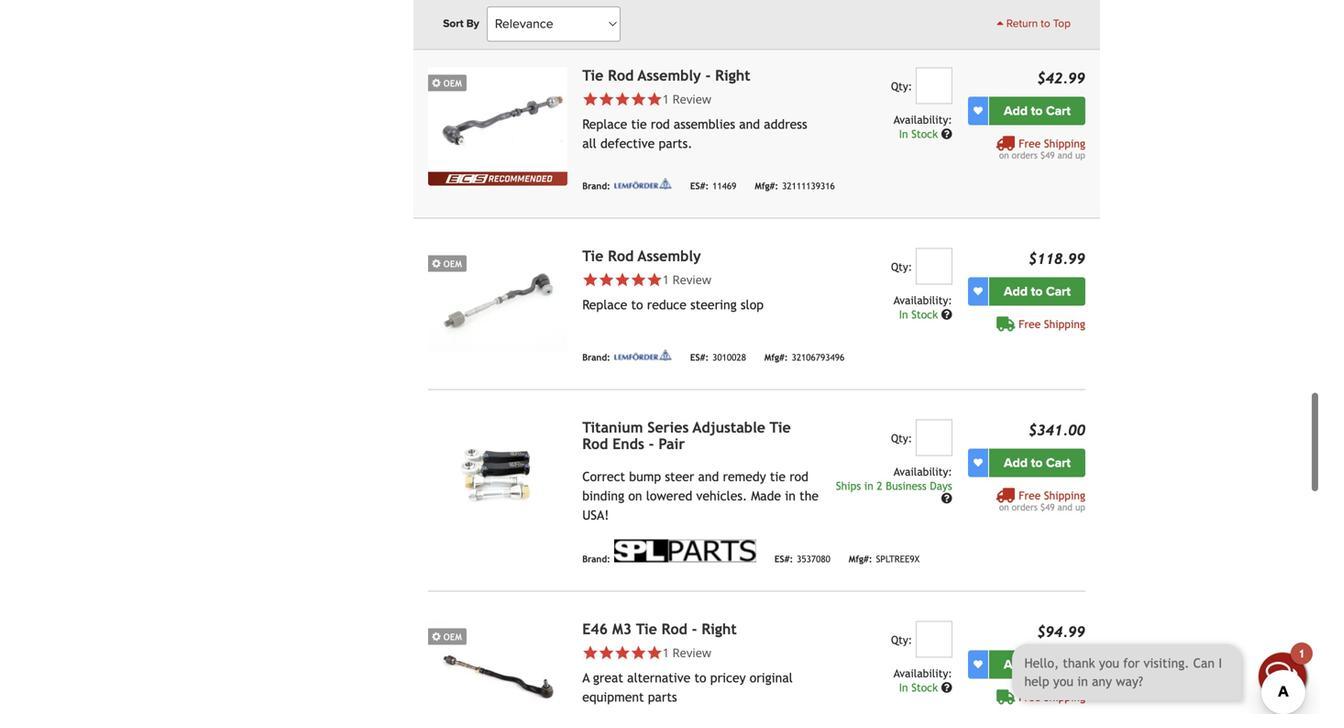 Task type: locate. For each thing, give the bounding box(es) containing it.
2 1 review from the top
[[663, 271, 711, 288]]

mfg#: left 32111139316
[[755, 181, 778, 191]]

review
[[672, 91, 711, 107], [672, 271, 711, 288], [672, 644, 711, 661]]

cart down $118.99
[[1046, 283, 1071, 299]]

2 availability: from the top
[[894, 294, 952, 306]]

replace for tie rod assembly
[[582, 297, 627, 312]]

0 vertical spatial in
[[899, 127, 908, 140]]

3 1 from the top
[[663, 644, 669, 661]]

all
[[582, 136, 597, 151]]

0 vertical spatial mfg#:
[[755, 181, 778, 191]]

and
[[739, 117, 760, 131], [1058, 150, 1073, 160], [698, 469, 719, 484], [1058, 502, 1073, 512]]

es#: left 11469
[[690, 181, 709, 191]]

1 review link
[[582, 91, 819, 107], [663, 91, 711, 107], [582, 271, 819, 288], [663, 271, 711, 288], [582, 644, 819, 661], [663, 644, 711, 661]]

to left the top
[[1041, 17, 1050, 30]]

2 vertical spatial review
[[672, 644, 711, 661]]

1 assembly from the top
[[638, 67, 701, 84]]

review up assemblies
[[672, 91, 711, 107]]

equipment
[[582, 690, 644, 704]]

1 down tie rod assembly - right link
[[663, 91, 669, 107]]

2 add to wish list image from the top
[[974, 287, 983, 296]]

stock
[[911, 127, 938, 140], [911, 308, 938, 321], [911, 681, 938, 694]]

cart down $341.00 on the bottom of page
[[1046, 455, 1071, 471]]

brand:
[[582, 0, 610, 11], [582, 181, 610, 191], [582, 352, 610, 363], [582, 554, 610, 564]]

mfg#: left 32106793496 at the right of the page
[[764, 352, 788, 363]]

on for $341.00
[[999, 502, 1009, 512]]

free shipping on orders $49 and up for $42.99
[[999, 137, 1085, 160]]

2 vertical spatial 1 review
[[663, 644, 711, 661]]

1 replace from the top
[[582, 117, 627, 131]]

- up assemblies
[[705, 67, 711, 84]]

orders down $42.99
[[1012, 150, 1038, 160]]

2 vertical spatial lemforder - corporate logo image
[[614, 350, 672, 361]]

qty:
[[891, 80, 912, 92], [891, 260, 912, 273], [891, 432, 912, 444], [891, 633, 912, 646]]

1 vertical spatial 1
[[663, 271, 669, 288]]

0 vertical spatial question circle image
[[941, 128, 952, 139]]

add to cart button down $42.99
[[989, 96, 1085, 125]]

1 stock from the top
[[911, 127, 938, 140]]

shipping down $341.00 on the bottom of page
[[1044, 489, 1085, 502]]

availability: for tie rod assembly - right
[[894, 113, 952, 126]]

review up a great alternative to pricey original equipment parts
[[672, 644, 711, 661]]

4 free from the top
[[1019, 691, 1041, 703]]

free down $341.00 on the bottom of page
[[1019, 489, 1041, 502]]

1 1 review from the top
[[663, 91, 711, 107]]

es#: left 3537080
[[774, 554, 793, 564]]

add to cart button down $341.00 on the bottom of page
[[989, 449, 1085, 477]]

0 vertical spatial in stock
[[899, 127, 941, 140]]

assembly for tie rod assembly
[[638, 247, 701, 264]]

4 cart from the top
[[1046, 657, 1071, 672]]

orders right question circle icon
[[1012, 502, 1038, 512]]

free down $94.99
[[1019, 691, 1041, 703]]

2 stock from the top
[[911, 308, 938, 321]]

es#:
[[690, 181, 709, 191], [690, 352, 709, 363], [774, 554, 793, 564]]

1 vertical spatial add to wish list image
[[974, 287, 983, 296]]

2 vertical spatial question circle image
[[941, 682, 952, 693]]

1 cart from the top
[[1046, 103, 1071, 118]]

add to cart button down $118.99
[[989, 277, 1085, 305]]

in stock
[[899, 127, 941, 140], [899, 308, 941, 321], [899, 681, 941, 694]]

mfg#:
[[755, 181, 778, 191], [764, 352, 788, 363], [849, 554, 872, 564]]

cart for $341.00
[[1046, 455, 1071, 471]]

1 vertical spatial orders
[[1012, 502, 1038, 512]]

ecs tuning recommends this product. image
[[428, 172, 568, 185]]

1 review from the top
[[672, 91, 711, 107]]

on inside "correct bump steer and remedy tie rod binding on lowered vehicles. made in the usa!"
[[628, 488, 642, 503]]

add to cart button for $341.00
[[989, 449, 1085, 477]]

1 in stock from the top
[[899, 127, 941, 140]]

1 review up assemblies
[[663, 91, 711, 107]]

1 free shipping from the top
[[1019, 317, 1085, 330]]

orders for $341.00
[[1012, 502, 1038, 512]]

lemforder - corporate logo image down the defective
[[614, 178, 672, 189]]

0 vertical spatial right
[[715, 67, 750, 84]]

right up pricey
[[702, 620, 737, 637]]

2 1 from the top
[[663, 271, 669, 288]]

1 free from the top
[[1019, 137, 1041, 150]]

mfg#: 32106793496
[[764, 352, 845, 363]]

0 vertical spatial es#:
[[690, 181, 709, 191]]

tie rod assembly - right
[[582, 67, 750, 84]]

tie rod assembly link
[[582, 247, 701, 264]]

2 shipping from the top
[[1044, 317, 1085, 330]]

free down $118.99
[[1019, 317, 1041, 330]]

2 free shipping on orders $49 and up from the top
[[999, 489, 1085, 512]]

replace to reduce steering slop
[[582, 297, 764, 312]]

1 add to cart from the top
[[1004, 103, 1071, 118]]

sort by
[[443, 17, 479, 30]]

3 add from the top
[[1004, 455, 1028, 471]]

2 vertical spatial stock
[[911, 681, 938, 694]]

32111139316
[[782, 181, 835, 191]]

tie
[[631, 117, 647, 131], [770, 469, 786, 484]]

0 vertical spatial orders
[[1012, 150, 1038, 160]]

add to wish list image
[[974, 458, 983, 467]]

2 brand: from the top
[[582, 181, 610, 191]]

ships
[[836, 479, 861, 492]]

return to top
[[1004, 17, 1071, 30]]

1 vertical spatial lemforder - corporate logo image
[[614, 178, 672, 189]]

1 vertical spatial replace
[[582, 297, 627, 312]]

1 vertical spatial free shipping
[[1019, 691, 1085, 703]]

stock for $118.99
[[911, 308, 938, 321]]

stock for $42.99
[[911, 127, 938, 140]]

$49 down $42.99
[[1040, 150, 1055, 160]]

free shipping down $94.99
[[1019, 691, 1085, 703]]

availability: for titanium series adjustable tie rod ends - pair
[[894, 465, 952, 478]]

vehicles.
[[696, 488, 747, 503]]

free shipping on orders $49 and up down $42.99
[[999, 137, 1085, 160]]

2 add to cart from the top
[[1004, 283, 1071, 299]]

tie inside "correct bump steer and remedy tie rod binding on lowered vehicles. made in the usa!"
[[770, 469, 786, 484]]

2 qty: from the top
[[891, 260, 912, 273]]

1 review up a great alternative to pricey original equipment parts
[[663, 644, 711, 661]]

add to wish list image
[[974, 106, 983, 115], [974, 287, 983, 296], [974, 660, 983, 669]]

1 review for tie rod assembly - right
[[663, 91, 711, 107]]

replace inside replace tie rod assemblies and address all defective parts.
[[582, 117, 627, 131]]

None number field
[[916, 67, 952, 104], [916, 248, 952, 284], [916, 419, 952, 456], [916, 621, 952, 658], [916, 67, 952, 104], [916, 248, 952, 284], [916, 419, 952, 456], [916, 621, 952, 658]]

2 free shipping from the top
[[1019, 691, 1085, 703]]

1 $49 from the top
[[1040, 150, 1055, 160]]

orders
[[1012, 150, 1038, 160], [1012, 502, 1038, 512]]

mfg#: for tie
[[849, 554, 872, 564]]

2 in stock from the top
[[899, 308, 941, 321]]

mfg#: left spltree9x
[[849, 554, 872, 564]]

1 add from the top
[[1004, 103, 1028, 118]]

and left address
[[739, 117, 760, 131]]

1 horizontal spatial tie
[[770, 469, 786, 484]]

$49
[[1040, 150, 1055, 160], [1040, 502, 1055, 512]]

0 vertical spatial add to wish list image
[[974, 106, 983, 115]]

2 vertical spatial add to wish list image
[[974, 660, 983, 669]]

titanium series adjustable tie rod ends - pair
[[582, 419, 791, 452]]

question circle image for $42.99
[[941, 128, 952, 139]]

brand: for titanium series adjustable tie rod ends - pair
[[582, 554, 610, 564]]

2 vertical spatial in
[[899, 681, 908, 694]]

rod up the in the right of the page
[[789, 469, 809, 484]]

replace for tie rod assembly - right
[[582, 117, 627, 131]]

0 vertical spatial 1 review
[[663, 91, 711, 107]]

up for $42.99
[[1075, 150, 1085, 160]]

11469
[[712, 181, 736, 191]]

es#: 3537080
[[774, 554, 830, 564]]

4 add to cart from the top
[[1004, 657, 1071, 672]]

free
[[1019, 137, 1041, 150], [1019, 317, 1041, 330], [1019, 489, 1041, 502], [1019, 691, 1041, 703]]

rod left the ends
[[582, 435, 608, 452]]

return to top link
[[997, 16, 1071, 32]]

2 $49 from the top
[[1040, 502, 1055, 512]]

2 vertical spatial es#:
[[774, 554, 793, 564]]

shipping down $42.99
[[1044, 137, 1085, 150]]

lowered
[[646, 488, 692, 503]]

cart down $94.99
[[1046, 657, 1071, 672]]

free shipping on orders $49 and up down $341.00 on the bottom of page
[[999, 489, 1085, 512]]

1 free shipping on orders $49 and up from the top
[[999, 137, 1085, 160]]

1 vertical spatial -
[[649, 435, 654, 452]]

0 vertical spatial tie
[[631, 117, 647, 131]]

star image
[[598, 91, 614, 107], [646, 91, 663, 107], [582, 272, 598, 288], [598, 272, 614, 288], [614, 272, 630, 288], [582, 645, 598, 661]]

3 cart from the top
[[1046, 455, 1071, 471]]

2 vertical spatial in stock
[[899, 681, 941, 694]]

2 vertical spatial mfg#:
[[849, 554, 872, 564]]

to down $42.99
[[1031, 103, 1043, 118]]

add to cart down $341.00 on the bottom of page
[[1004, 455, 1071, 471]]

add to cart button for $42.99
[[989, 96, 1085, 125]]

add to cart
[[1004, 103, 1071, 118], [1004, 283, 1071, 299], [1004, 455, 1071, 471], [1004, 657, 1071, 672]]

in
[[899, 127, 908, 140], [899, 308, 908, 321], [899, 681, 908, 694]]

1 add to wish list image from the top
[[974, 106, 983, 115]]

in left the in the right of the page
[[785, 488, 796, 503]]

1 horizontal spatial rod
[[789, 469, 809, 484]]

1 vertical spatial question circle image
[[941, 309, 952, 320]]

rod up parts.
[[651, 117, 670, 131]]

lemforder - corporate logo image up tie rod assembly - right link
[[614, 0, 672, 8]]

add to cart down $42.99
[[1004, 103, 1071, 118]]

by
[[466, 17, 479, 30]]

3 in from the top
[[899, 681, 908, 694]]

1 vertical spatial stock
[[911, 308, 938, 321]]

0 vertical spatial rod
[[651, 117, 670, 131]]

1 vertical spatial 1 review
[[663, 271, 711, 288]]

titanium series adjustable tie rod ends - pair link
[[582, 419, 791, 452]]

$49 down $341.00 on the bottom of page
[[1040, 502, 1055, 512]]

up down $42.99
[[1075, 150, 1085, 160]]

shipping down $118.99
[[1044, 317, 1085, 330]]

3 availability: from the top
[[894, 465, 952, 478]]

2
[[877, 479, 883, 492]]

0 vertical spatial $49
[[1040, 150, 1055, 160]]

bump
[[629, 469, 661, 484]]

3 add to cart from the top
[[1004, 455, 1071, 471]]

1 shipping from the top
[[1044, 137, 1085, 150]]

cart down $42.99
[[1046, 103, 1071, 118]]

lemforder - corporate logo image for tie rod assembly - right
[[614, 178, 672, 189]]

tie
[[582, 67, 604, 84], [582, 247, 604, 264], [770, 419, 791, 436], [636, 620, 657, 637]]

2 lemforder - corporate logo image from the top
[[614, 178, 672, 189]]

1 1 from the top
[[663, 91, 669, 107]]

replace tie rod assemblies and address all defective parts.
[[582, 117, 807, 151]]

rod
[[651, 117, 670, 131], [789, 469, 809, 484]]

cart for $118.99
[[1046, 283, 1071, 299]]

3 1 review from the top
[[663, 644, 711, 661]]

spl parts - corporate logo image
[[614, 539, 756, 562]]

review up replace to reduce steering slop on the top of the page
[[672, 271, 711, 288]]

question circle image
[[941, 128, 952, 139], [941, 309, 952, 320], [941, 682, 952, 693]]

- up a great alternative to pricey original equipment parts
[[692, 620, 697, 637]]

4 add to cart button from the top
[[989, 650, 1085, 679]]

a great alternative to pricey original equipment parts
[[582, 670, 793, 704]]

2 assembly from the top
[[638, 247, 701, 264]]

2 replace from the top
[[582, 297, 627, 312]]

right up assemblies
[[715, 67, 750, 84]]

4 brand: from the top
[[582, 554, 610, 564]]

2 horizontal spatial -
[[705, 67, 711, 84]]

0 vertical spatial stock
[[911, 127, 938, 140]]

2 vertical spatial 1
[[663, 644, 669, 661]]

review for tie rod assembly
[[672, 271, 711, 288]]

3 add to cart button from the top
[[989, 449, 1085, 477]]

1 vertical spatial in stock
[[899, 308, 941, 321]]

to left pricey
[[694, 670, 706, 685]]

add
[[1004, 103, 1028, 118], [1004, 283, 1028, 299], [1004, 455, 1028, 471], [1004, 657, 1028, 672]]

1 qty: from the top
[[891, 80, 912, 92]]

binding
[[582, 488, 624, 503]]

3 brand: from the top
[[582, 352, 610, 363]]

brand: for tie rod assembly
[[582, 352, 610, 363]]

3 free from the top
[[1019, 489, 1041, 502]]

rod
[[608, 67, 634, 84], [608, 247, 634, 264], [582, 435, 608, 452], [662, 620, 687, 637]]

replace down tie rod assembly "link"
[[582, 297, 627, 312]]

e46 m3 tie rod - right
[[582, 620, 737, 637]]

0 horizontal spatial in
[[785, 488, 796, 503]]

add to cart button down $94.99
[[989, 650, 1085, 679]]

3 qty: from the top
[[891, 432, 912, 444]]

1 up from the top
[[1075, 150, 1085, 160]]

1 vertical spatial free shipping on orders $49 and up
[[999, 489, 1085, 512]]

1 vertical spatial $49
[[1040, 502, 1055, 512]]

0 vertical spatial 1
[[663, 91, 669, 107]]

0 vertical spatial replace
[[582, 117, 627, 131]]

to
[[1041, 17, 1050, 30], [1031, 103, 1043, 118], [1031, 283, 1043, 299], [631, 297, 643, 312], [1031, 455, 1043, 471], [1031, 657, 1043, 672], [694, 670, 706, 685]]

add to cart down $118.99
[[1004, 283, 1071, 299]]

to inside a great alternative to pricey original equipment parts
[[694, 670, 706, 685]]

spltree9x
[[876, 554, 920, 564]]

2 orders from the top
[[1012, 502, 1038, 512]]

up down $341.00 on the bottom of page
[[1075, 502, 1085, 512]]

4 qty: from the top
[[891, 633, 912, 646]]

1 vertical spatial in
[[899, 308, 908, 321]]

days
[[930, 479, 952, 492]]

brand: for tie rod assembly - right
[[582, 181, 610, 191]]

0 horizontal spatial rod
[[651, 117, 670, 131]]

question circle image for $118.99
[[941, 309, 952, 320]]

4 add from the top
[[1004, 657, 1028, 672]]

1
[[663, 91, 669, 107], [663, 271, 669, 288], [663, 644, 669, 661]]

up
[[1075, 150, 1085, 160], [1075, 502, 1085, 512]]

1 horizontal spatial -
[[692, 620, 697, 637]]

1 down e46 m3 tie rod - right
[[663, 644, 669, 661]]

2 review from the top
[[672, 271, 711, 288]]

review for tie rod assembly - right
[[672, 91, 711, 107]]

0 vertical spatial lemforder - corporate logo image
[[614, 0, 672, 8]]

1 question circle image from the top
[[941, 128, 952, 139]]

0 horizontal spatial tie
[[631, 117, 647, 131]]

1 vertical spatial mfg#:
[[764, 352, 788, 363]]

1 in from the top
[[899, 127, 908, 140]]

1 orders from the top
[[1012, 150, 1038, 160]]

assembly up assemblies
[[638, 67, 701, 84]]

free shipping on orders $49 and up
[[999, 137, 1085, 160], [999, 489, 1085, 512]]

shipping
[[1044, 137, 1085, 150], [1044, 317, 1085, 330], [1044, 489, 1085, 502], [1044, 691, 1085, 703]]

3010028
[[712, 352, 746, 363]]

es#3010028 - 32106793496 - tie rod assembly - replace to reduce steering slop - lemforder - bmw image
[[428, 248, 568, 352]]

es#: 3010028
[[690, 352, 746, 363]]

reduce
[[647, 297, 687, 312]]

1 vertical spatial assembly
[[638, 247, 701, 264]]

0 vertical spatial free shipping
[[1019, 317, 1085, 330]]

$341.00
[[1028, 421, 1085, 438]]

free shipping down $118.99
[[1019, 317, 1085, 330]]

and up vehicles.
[[698, 469, 719, 484]]

3 in stock from the top
[[899, 681, 941, 694]]

in stock for $42.99
[[899, 127, 941, 140]]

lemforder - corporate logo image
[[614, 0, 672, 8], [614, 178, 672, 189], [614, 350, 672, 361]]

add for $341.00
[[1004, 455, 1028, 471]]

-
[[705, 67, 711, 84], [649, 435, 654, 452], [692, 620, 697, 637]]

3 stock from the top
[[911, 681, 938, 694]]

on
[[999, 150, 1009, 160], [628, 488, 642, 503], [999, 502, 1009, 512]]

1 add to cart button from the top
[[989, 96, 1085, 125]]

1 for tie rod assembly - right
[[663, 91, 669, 107]]

assembly up reduce
[[638, 247, 701, 264]]

2 up from the top
[[1075, 502, 1085, 512]]

0 horizontal spatial -
[[649, 435, 654, 452]]

1 vertical spatial rod
[[789, 469, 809, 484]]

star image
[[582, 91, 598, 107], [614, 91, 630, 107], [630, 91, 646, 107], [630, 272, 646, 288], [646, 272, 663, 288], [598, 645, 614, 661], [614, 645, 630, 661], [630, 645, 646, 661], [646, 645, 663, 661]]

2 add to cart button from the top
[[989, 277, 1085, 305]]

0 vertical spatial up
[[1075, 150, 1085, 160]]

in
[[864, 479, 873, 492], [785, 488, 796, 503]]

add to cart button for $118.99
[[989, 277, 1085, 305]]

2 cart from the top
[[1046, 283, 1071, 299]]

1 review for tie rod assembly
[[663, 271, 711, 288]]

tie up the defective
[[631, 117, 647, 131]]

es#: left 3010028
[[690, 352, 709, 363]]

replace up 'all'
[[582, 117, 627, 131]]

2 vertical spatial -
[[692, 620, 697, 637]]

1 vertical spatial up
[[1075, 502, 1085, 512]]

replace
[[582, 117, 627, 131], [582, 297, 627, 312]]

1 vertical spatial review
[[672, 271, 711, 288]]

0 vertical spatial review
[[672, 91, 711, 107]]

2 in from the top
[[899, 308, 908, 321]]

1 availability: from the top
[[894, 113, 952, 126]]

free down $42.99
[[1019, 137, 1041, 150]]

in left 2
[[864, 479, 873, 492]]

add to cart button
[[989, 96, 1085, 125], [989, 277, 1085, 305], [989, 449, 1085, 477], [989, 650, 1085, 679]]

0 vertical spatial assembly
[[638, 67, 701, 84]]

es#3537080 - spltree9x - titanium series adjustable tie rod ends - pair - correct bump steer and remedy tie rod binding on lowered vehicles. made in the usa! - spl parts - bmw image
[[428, 419, 568, 524]]

lemforder - corporate logo image down reduce
[[614, 350, 672, 361]]

3 add to wish list image from the top
[[974, 660, 983, 669]]

add to cart down $94.99
[[1004, 657, 1071, 672]]

3 question circle image from the top
[[941, 682, 952, 693]]

3 lemforder - corporate logo image from the top
[[614, 350, 672, 361]]

right
[[715, 67, 750, 84], [702, 620, 737, 637]]

0 vertical spatial free shipping on orders $49 and up
[[999, 137, 1085, 160]]

cart
[[1046, 103, 1071, 118], [1046, 283, 1071, 299], [1046, 455, 1071, 471], [1046, 657, 1071, 672]]

1 vertical spatial tie
[[770, 469, 786, 484]]

availability:
[[894, 113, 952, 126], [894, 294, 952, 306], [894, 465, 952, 478], [894, 667, 952, 680]]

2 add from the top
[[1004, 283, 1028, 299]]

in stock for $118.99
[[899, 308, 941, 321]]

2 question circle image from the top
[[941, 309, 952, 320]]

shipping down $94.99
[[1044, 691, 1085, 703]]

1 up reduce
[[663, 271, 669, 288]]

1 review up replace to reduce steering slop on the top of the page
[[663, 271, 711, 288]]

alternative
[[627, 670, 691, 685]]

- left pair
[[649, 435, 654, 452]]

add to cart for $94.99
[[1004, 657, 1071, 672]]

1 review
[[663, 91, 711, 107], [663, 271, 711, 288], [663, 644, 711, 661]]

free shipping
[[1019, 317, 1085, 330], [1019, 691, 1085, 703]]

1 horizontal spatial in
[[864, 479, 873, 492]]

tie up made
[[770, 469, 786, 484]]



Task type: vqa. For each thing, say whether or not it's contained in the screenshot.
"orders" corresponding to $341.00
yes



Task type: describe. For each thing, give the bounding box(es) containing it.
$94.99
[[1037, 623, 1085, 640]]

add to wish list image for $118.99
[[974, 287, 983, 296]]

defective
[[600, 136, 655, 151]]

made
[[751, 488, 781, 503]]

qty: for tie rod assembly - right
[[891, 80, 912, 92]]

slop
[[741, 297, 764, 312]]

1 vertical spatial right
[[702, 620, 737, 637]]

and down $341.00 on the bottom of page
[[1058, 502, 1073, 512]]

qty: for tie rod assembly
[[891, 260, 912, 273]]

add to wish list image for $42.99
[[974, 106, 983, 115]]

to inside return to top link
[[1041, 17, 1050, 30]]

tie rod assembly - right link
[[582, 67, 750, 84]]

rod up the defective
[[608, 67, 634, 84]]

to down $118.99
[[1031, 283, 1043, 299]]

$118.99
[[1028, 250, 1085, 267]]

free shipping on orders $49 and up for $341.00
[[999, 489, 1085, 512]]

es#: for -
[[690, 181, 709, 191]]

availability: for tie rod assembly
[[894, 294, 952, 306]]

m3
[[612, 620, 632, 637]]

question circle image
[[941, 493, 952, 504]]

in for $118.99
[[899, 308, 908, 321]]

2 free from the top
[[1019, 317, 1041, 330]]

assemblies
[[674, 117, 735, 131]]

to down $341.00 on the bottom of page
[[1031, 455, 1043, 471]]

rod up the alternative
[[662, 620, 687, 637]]

e46
[[582, 620, 608, 637]]

and down $42.99
[[1058, 150, 1073, 160]]

in for $42.99
[[899, 127, 908, 140]]

a
[[582, 670, 590, 685]]

mfg#: for -
[[755, 181, 778, 191]]

in inside "correct bump steer and remedy tie rod binding on lowered vehicles. made in the usa!"
[[785, 488, 796, 503]]

add to cart for $118.99
[[1004, 283, 1071, 299]]

add to cart button for $94.99
[[989, 650, 1085, 679]]

series
[[647, 419, 689, 436]]

parts
[[648, 690, 677, 704]]

ends
[[612, 435, 644, 452]]

3537080
[[797, 554, 830, 564]]

and inside replace tie rod assemblies and address all defective parts.
[[739, 117, 760, 131]]

pricey
[[710, 670, 746, 685]]

mfg#: spltree9x
[[849, 554, 920, 564]]

rod inside replace tie rod assemblies and address all defective parts.
[[651, 117, 670, 131]]

32106793496
[[792, 352, 845, 363]]

add to cart for $341.00
[[1004, 455, 1071, 471]]

1 vertical spatial es#:
[[690, 352, 709, 363]]

cart for $94.99
[[1046, 657, 1071, 672]]

add to cart for $42.99
[[1004, 103, 1071, 118]]

on for $42.99
[[999, 150, 1009, 160]]

qty: for titanium series adjustable tie rod ends - pair
[[891, 432, 912, 444]]

es#11469 - 32111139316 - tie rod assembly - right - replace tie rod assemblies and address all defective parts. - lemforder - bmw image
[[428, 67, 568, 172]]

add for $42.99
[[1004, 103, 1028, 118]]

1 brand: from the top
[[582, 0, 610, 11]]

e46 m3 tie rod - right link
[[582, 620, 737, 637]]

- inside the titanium series adjustable tie rod ends - pair
[[649, 435, 654, 452]]

0 vertical spatial -
[[705, 67, 711, 84]]

cart for $42.99
[[1046, 103, 1071, 118]]

rod inside "correct bump steer and remedy tie rod binding on lowered vehicles. made in the usa!"
[[789, 469, 809, 484]]

$42.99
[[1037, 69, 1085, 86]]

caret up image
[[997, 17, 1004, 28]]

and inside "correct bump steer and remedy tie rod binding on lowered vehicles. made in the usa!"
[[698, 469, 719, 484]]

original
[[750, 670, 793, 685]]

parts.
[[659, 136, 693, 151]]

adjustable
[[693, 419, 765, 436]]

usa!
[[582, 508, 609, 522]]

rod up replace to reduce steering slop on the top of the page
[[608, 247, 634, 264]]

to left reduce
[[631, 297, 643, 312]]

correct bump steer and remedy tie rod binding on lowered vehicles. made in the usa!
[[582, 469, 819, 522]]

orders for $42.99
[[1012, 150, 1038, 160]]

free shipping for $94.99
[[1019, 691, 1085, 703]]

steering
[[690, 297, 737, 312]]

pair
[[659, 435, 685, 452]]

business
[[886, 479, 927, 492]]

1 for tie rod assembly
[[663, 271, 669, 288]]

address
[[764, 117, 807, 131]]

ships in 2 business days
[[836, 479, 952, 492]]

sort
[[443, 17, 464, 30]]

mfg#: 32111139316
[[755, 181, 835, 191]]

lemforder - corporate logo image for tie rod assembly
[[614, 350, 672, 361]]

up for $341.00
[[1075, 502, 1085, 512]]

add to wish list image for $94.99
[[974, 660, 983, 669]]

es#: 11469
[[690, 181, 736, 191]]

add for $94.99
[[1004, 657, 1028, 672]]

remedy
[[723, 469, 766, 484]]

add for $118.99
[[1004, 283, 1028, 299]]

top
[[1053, 17, 1071, 30]]

3 review from the top
[[672, 644, 711, 661]]

3 shipping from the top
[[1044, 489, 1085, 502]]

1 lemforder - corporate logo image from the top
[[614, 0, 672, 8]]

correct
[[582, 469, 625, 484]]

es#: for tie
[[774, 554, 793, 564]]

tie inside replace tie rod assemblies and address all defective parts.
[[631, 117, 647, 131]]

tie inside the titanium series adjustable tie rod ends - pair
[[770, 419, 791, 436]]

$49 for $42.99
[[1040, 150, 1055, 160]]

4 availability: from the top
[[894, 667, 952, 680]]

rod inside the titanium series adjustable tie rod ends - pair
[[582, 435, 608, 452]]

great
[[593, 670, 623, 685]]

the
[[800, 488, 819, 503]]

es#1895151 - 32112228786 - e46 m3 tie rod - right - a great alternative to pricey original equipment parts - lemforder - bmw image
[[428, 621, 568, 714]]

assembly for tie rod assembly - right
[[638, 67, 701, 84]]

4 shipping from the top
[[1044, 691, 1085, 703]]

to down $94.99
[[1031, 657, 1043, 672]]

titanium
[[582, 419, 643, 436]]

steer
[[665, 469, 694, 484]]

tie rod assembly
[[582, 247, 701, 264]]

free shipping for $118.99
[[1019, 317, 1085, 330]]

return
[[1006, 17, 1038, 30]]

$49 for $341.00
[[1040, 502, 1055, 512]]



